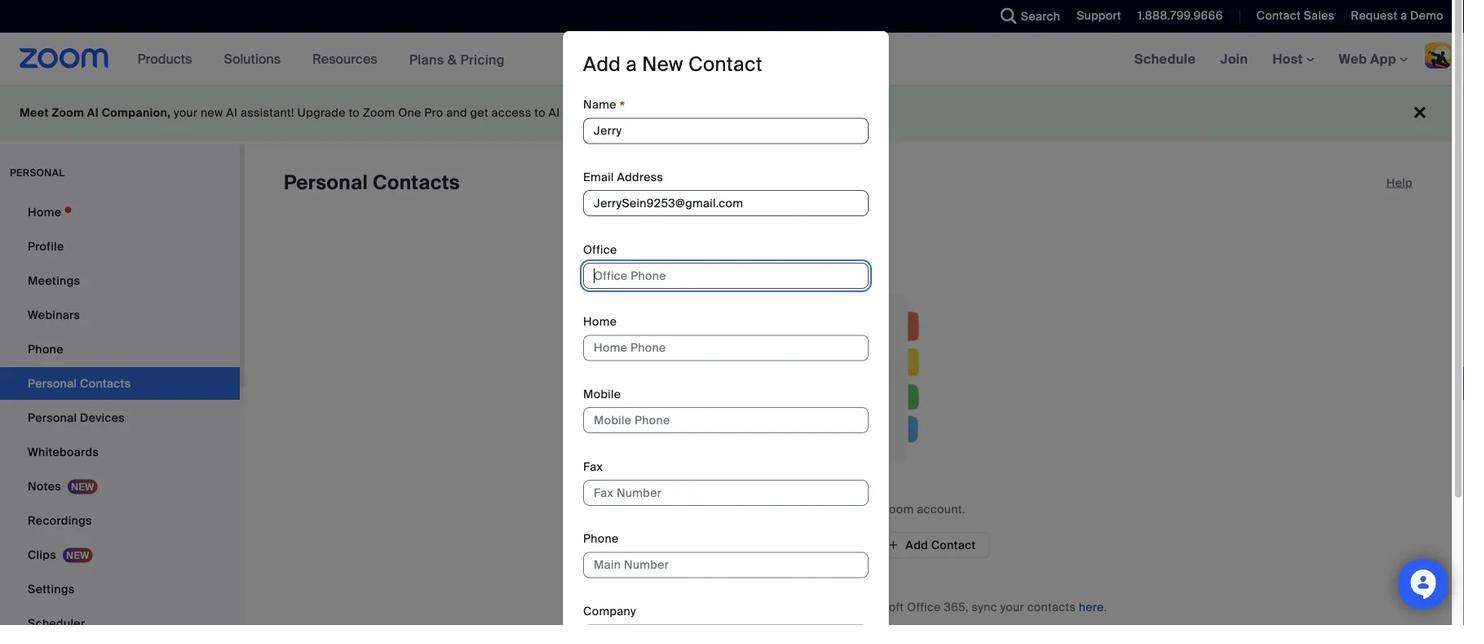 Task type: locate. For each thing, give the bounding box(es) containing it.
your for companion,
[[174, 105, 198, 120]]

1 horizontal spatial microsoft
[[851, 599, 904, 614]]

add image for import
[[720, 537, 732, 553]]

0 horizontal spatial add image
[[720, 537, 732, 553]]

1 horizontal spatial upgrade
[[750, 105, 799, 120]]

microsoft down file
[[851, 599, 904, 614]]

help link
[[1387, 170, 1413, 196]]

fax
[[583, 459, 603, 474]]

1 upgrade from the left
[[297, 105, 346, 120]]

companion
[[563, 105, 628, 120]]

home inside home link
[[28, 204, 61, 220]]

1 microsoft from the left
[[710, 599, 763, 614]]

home link
[[0, 196, 240, 228]]

upgrade today link
[[750, 105, 835, 120]]

add image inside button
[[888, 538, 899, 552]]

ai right the 'new'
[[226, 105, 238, 120]]

0 vertical spatial phone
[[28, 341, 63, 357]]

mobile
[[583, 387, 621, 402]]

and inside meet zoom ai companion, footer
[[447, 105, 467, 120]]

1 vertical spatial add
[[906, 537, 929, 552]]

1 horizontal spatial zoom
[[363, 105, 395, 120]]

office left the 365,
[[907, 599, 941, 614]]

0 horizontal spatial home
[[28, 204, 61, 220]]

0 horizontal spatial to
[[349, 105, 360, 120]]

banner
[[0, 33, 1465, 86]]

and right "exchange,"
[[827, 599, 848, 614]]

a for add
[[626, 52, 637, 77]]

0 vertical spatial your
[[174, 105, 198, 120]]

0 vertical spatial contact
[[1257, 8, 1301, 23]]

0 vertical spatial home
[[28, 204, 61, 220]]

personal for personal devices
[[28, 410, 77, 425]]

office
[[583, 242, 617, 257], [907, 599, 941, 614]]

cost.
[[720, 105, 747, 120]]

pro
[[425, 105, 443, 120]]

from
[[778, 537, 805, 552]]

1 vertical spatial phone
[[583, 532, 619, 547]]

ai
[[87, 105, 99, 120], [226, 105, 238, 120], [549, 105, 560, 120]]

help
[[1387, 175, 1413, 190]]

0 horizontal spatial a
[[626, 52, 637, 77]]

0 horizontal spatial contacts
[[751, 501, 799, 517]]

add image left "import"
[[720, 537, 732, 553]]

office inside the 'add a new contact' dialog
[[583, 242, 617, 257]]

to right added
[[841, 501, 852, 517]]

home
[[28, 204, 61, 220], [583, 315, 617, 330]]

a
[[1401, 8, 1408, 23], [626, 52, 637, 77]]

a inside dialog
[[626, 52, 637, 77]]

1 horizontal spatial add image
[[888, 538, 899, 552]]

to right access
[[535, 105, 546, 120]]

1 vertical spatial home
[[583, 315, 617, 330]]

1 horizontal spatial home
[[583, 315, 617, 330]]

1.888.799.9666 button
[[1126, 0, 1228, 33], [1138, 8, 1224, 23]]

banner containing schedule
[[0, 33, 1465, 86]]

your right sync on the bottom of the page
[[1001, 599, 1025, 614]]

upgrade right cost.
[[750, 105, 799, 120]]

for google calendar, microsoft exchange, and microsoft office 365, sync your contacts here .
[[590, 599, 1108, 614]]

1 horizontal spatial personal
[[284, 170, 368, 195]]

365,
[[944, 599, 969, 614]]

1 horizontal spatial your
[[855, 501, 879, 517]]

0 horizontal spatial phone
[[28, 341, 63, 357]]

add inside add contact button
[[906, 537, 929, 552]]

phone down webinars
[[28, 341, 63, 357]]

1 vertical spatial a
[[626, 52, 637, 77]]

0 horizontal spatial upgrade
[[297, 105, 346, 120]]

1 horizontal spatial contact
[[932, 537, 976, 552]]

no
[[645, 105, 659, 120]]

zoom right meet
[[52, 105, 84, 120]]

Office Phone text field
[[583, 263, 869, 289]]

support link
[[1065, 0, 1126, 33], [1077, 8, 1122, 23]]

personal contacts
[[284, 170, 460, 195]]

contact left sales
[[1257, 8, 1301, 23]]

clips link
[[0, 539, 240, 571]]

a left demo
[[1401, 8, 1408, 23]]

Mobile text field
[[583, 408, 869, 434]]

1 horizontal spatial ai
[[226, 105, 238, 120]]

2 vertical spatial contact
[[932, 537, 976, 552]]

1 horizontal spatial contacts
[[1028, 599, 1076, 614]]

account.
[[917, 501, 966, 517]]

upgrade
[[297, 105, 346, 120], [750, 105, 799, 120]]

import from csv file
[[738, 537, 855, 552]]

personal devices
[[28, 410, 125, 425]]

meet zoom ai companion, footer
[[0, 85, 1452, 141]]

0 vertical spatial and
[[447, 105, 467, 120]]

Email Address text field
[[583, 191, 869, 217]]

0 horizontal spatial your
[[174, 105, 198, 120]]

1 vertical spatial personal
[[28, 410, 77, 425]]

personal menu menu
[[0, 196, 240, 625]]

whiteboards link
[[0, 436, 240, 468]]

add image for add
[[888, 538, 899, 552]]

to left one
[[349, 105, 360, 120]]

add for add contact
[[906, 537, 929, 552]]

1 horizontal spatial a
[[1401, 8, 1408, 23]]

0 horizontal spatial and
[[447, 105, 467, 120]]

company
[[583, 604, 636, 619]]

zoom
[[52, 105, 84, 120], [363, 105, 395, 120], [882, 501, 914, 517]]

home up 'mobile'
[[583, 315, 617, 330]]

Phone text field
[[583, 553, 869, 579]]

notes
[[28, 479, 61, 494]]

microsoft
[[710, 599, 763, 614], [851, 599, 904, 614]]

contact sales
[[1257, 8, 1335, 23]]

ai left companion,
[[87, 105, 99, 120]]

new
[[201, 105, 223, 120]]

devices
[[80, 410, 125, 425]]

no
[[732, 501, 748, 517]]

microsoft down phone text field
[[710, 599, 763, 614]]

plans & pricing link
[[409, 51, 505, 68], [409, 51, 505, 68]]

zoom left account.
[[882, 501, 914, 517]]

2 horizontal spatial contact
[[1257, 8, 1301, 23]]

at
[[631, 105, 642, 120]]

personal inside menu
[[28, 410, 77, 425]]

contact
[[1257, 8, 1301, 23], [689, 52, 763, 77], [932, 537, 976, 552]]

2 horizontal spatial ai
[[549, 105, 560, 120]]

2 horizontal spatial your
[[1001, 599, 1025, 614]]

meet zoom ai companion, your new ai assistant! upgrade to zoom one pro and get access to ai companion at no additional cost. upgrade today
[[20, 105, 835, 120]]

1 horizontal spatial phone
[[583, 532, 619, 547]]

0 vertical spatial personal
[[284, 170, 368, 195]]

1 vertical spatial your
[[855, 501, 879, 517]]

office down email
[[583, 242, 617, 257]]

google
[[611, 599, 652, 614]]

join
[[1221, 50, 1249, 67]]

add inside the 'add a new contact' dialog
[[583, 52, 621, 77]]

email
[[583, 170, 614, 185]]

add image inside "import from csv file" button
[[720, 537, 732, 553]]

contacts left here link
[[1028, 599, 1076, 614]]

1 horizontal spatial office
[[907, 599, 941, 614]]

2 upgrade from the left
[[750, 105, 799, 120]]

your inside meet zoom ai companion, footer
[[174, 105, 198, 120]]

0 horizontal spatial microsoft
[[710, 599, 763, 614]]

settings link
[[0, 573, 240, 605]]

1 horizontal spatial and
[[827, 599, 848, 614]]

address
[[617, 170, 664, 185]]

.
[[1104, 599, 1108, 614]]

phone inside the 'add a new contact' dialog
[[583, 532, 619, 547]]

1 vertical spatial and
[[827, 599, 848, 614]]

to
[[349, 105, 360, 120], [535, 105, 546, 120], [841, 501, 852, 517]]

0 vertical spatial add
[[583, 52, 621, 77]]

add down account.
[[906, 537, 929, 552]]

1 vertical spatial contacts
[[1028, 599, 1076, 614]]

add image
[[720, 537, 732, 553], [888, 538, 899, 552]]

2 horizontal spatial to
[[841, 501, 852, 517]]

personal
[[284, 170, 368, 195], [28, 410, 77, 425]]

meetings navigation
[[1123, 33, 1465, 86]]

personal devices link
[[0, 401, 240, 434]]

new
[[642, 52, 684, 77]]

1 ai from the left
[[87, 105, 99, 120]]

zoom logo image
[[20, 48, 109, 69]]

contacts right the no
[[751, 501, 799, 517]]

add
[[583, 52, 621, 77], [906, 537, 929, 552]]

zoom left one
[[363, 105, 395, 120]]

phone
[[28, 341, 63, 357], [583, 532, 619, 547]]

phone inside personal menu menu
[[28, 341, 63, 357]]

0 horizontal spatial contact
[[689, 52, 763, 77]]

1 vertical spatial office
[[907, 599, 941, 614]]

contact down account.
[[932, 537, 976, 552]]

add contact button
[[874, 532, 990, 558]]

add image left add contact
[[888, 538, 899, 552]]

schedule link
[[1123, 33, 1209, 85]]

2 ai from the left
[[226, 105, 238, 120]]

1 horizontal spatial add
[[906, 537, 929, 552]]

contact up meet zoom ai companion, footer
[[689, 52, 763, 77]]

your left the 'new'
[[174, 105, 198, 120]]

ai left companion
[[549, 105, 560, 120]]

notes link
[[0, 470, 240, 503]]

contact inside button
[[932, 537, 976, 552]]

0 horizontal spatial add
[[583, 52, 621, 77]]

add up name at the top of page
[[583, 52, 621, 77]]

0 horizontal spatial personal
[[28, 410, 77, 425]]

today
[[802, 105, 835, 120]]

home up profile on the top of page
[[28, 204, 61, 220]]

3 ai from the left
[[549, 105, 560, 120]]

0 vertical spatial office
[[583, 242, 617, 257]]

csv
[[808, 537, 831, 552]]

1 vertical spatial contact
[[689, 52, 763, 77]]

your right added
[[855, 501, 879, 517]]

a left new
[[626, 52, 637, 77]]

get
[[470, 105, 489, 120]]

import from csv file button
[[707, 532, 868, 558]]

upgrade down product information navigation
[[297, 105, 346, 120]]

0 vertical spatial a
[[1401, 8, 1408, 23]]

add for add a new contact
[[583, 52, 621, 77]]

and left get
[[447, 105, 467, 120]]

0 horizontal spatial ai
[[87, 105, 99, 120]]

phone up for
[[583, 532, 619, 547]]

0 horizontal spatial office
[[583, 242, 617, 257]]



Task type: describe. For each thing, give the bounding box(es) containing it.
clips
[[28, 547, 56, 562]]

here
[[1079, 599, 1104, 614]]

exchange,
[[766, 599, 824, 614]]

name *
[[583, 97, 626, 117]]

1.888.799.9666
[[1138, 8, 1224, 23]]

recordings
[[28, 513, 92, 528]]

import
[[738, 537, 775, 552]]

Home text field
[[583, 335, 869, 361]]

plans
[[409, 51, 444, 68]]

phone link
[[0, 333, 240, 366]]

&
[[448, 51, 457, 68]]

file
[[834, 537, 855, 552]]

for
[[590, 599, 608, 614]]

schedule
[[1135, 50, 1196, 67]]

2 microsoft from the left
[[851, 599, 904, 614]]

profile link
[[0, 230, 240, 263]]

meetings
[[28, 273, 80, 288]]

join link
[[1209, 33, 1261, 85]]

personal for personal contacts
[[284, 170, 368, 195]]

add a new contact
[[583, 52, 763, 77]]

0 horizontal spatial zoom
[[52, 105, 84, 120]]

contact sales link up the meetings navigation
[[1257, 8, 1335, 23]]

contact inside dialog
[[689, 52, 763, 77]]

2 vertical spatial your
[[1001, 599, 1025, 614]]

request
[[1352, 8, 1398, 23]]

home inside the 'add a new contact' dialog
[[583, 315, 617, 330]]

add contact
[[906, 537, 976, 552]]

contact sales link up join
[[1245, 0, 1339, 33]]

0 vertical spatial contacts
[[751, 501, 799, 517]]

First and Last Name text field
[[583, 118, 869, 144]]

webinars
[[28, 307, 80, 322]]

email address
[[583, 170, 664, 185]]

calendar,
[[655, 599, 707, 614]]

1 horizontal spatial to
[[535, 105, 546, 120]]

added
[[802, 501, 838, 517]]

Fax text field
[[583, 480, 869, 506]]

support
[[1077, 8, 1122, 23]]

recordings link
[[0, 504, 240, 537]]

sync
[[972, 599, 998, 614]]

add a new contact dialog
[[563, 31, 889, 625]]

access
[[492, 105, 532, 120]]

profile
[[28, 239, 64, 254]]

settings
[[28, 581, 75, 596]]

whiteboards
[[28, 444, 99, 459]]

pricing
[[461, 51, 505, 68]]

*
[[620, 98, 626, 117]]

plans & pricing
[[409, 51, 505, 68]]

2 horizontal spatial zoom
[[882, 501, 914, 517]]

your for to
[[855, 501, 879, 517]]

no contacts added to your zoom account.
[[732, 501, 966, 517]]

product information navigation
[[125, 33, 517, 86]]

name
[[583, 97, 617, 112]]

here link
[[1079, 599, 1104, 614]]

assistant!
[[241, 105, 294, 120]]

request a demo
[[1352, 8, 1444, 23]]

a for request
[[1401, 8, 1408, 23]]

one
[[398, 105, 422, 120]]

companion,
[[102, 105, 171, 120]]

sales
[[1304, 8, 1335, 23]]

contacts
[[373, 170, 460, 195]]

meet
[[20, 105, 49, 120]]

personal
[[10, 166, 65, 179]]

webinars link
[[0, 299, 240, 331]]

meetings link
[[0, 264, 240, 297]]

additional
[[662, 105, 717, 120]]

demo
[[1411, 8, 1444, 23]]



Task type: vqa. For each thing, say whether or not it's contained in the screenshot.
second menu item from the top's right icon
no



